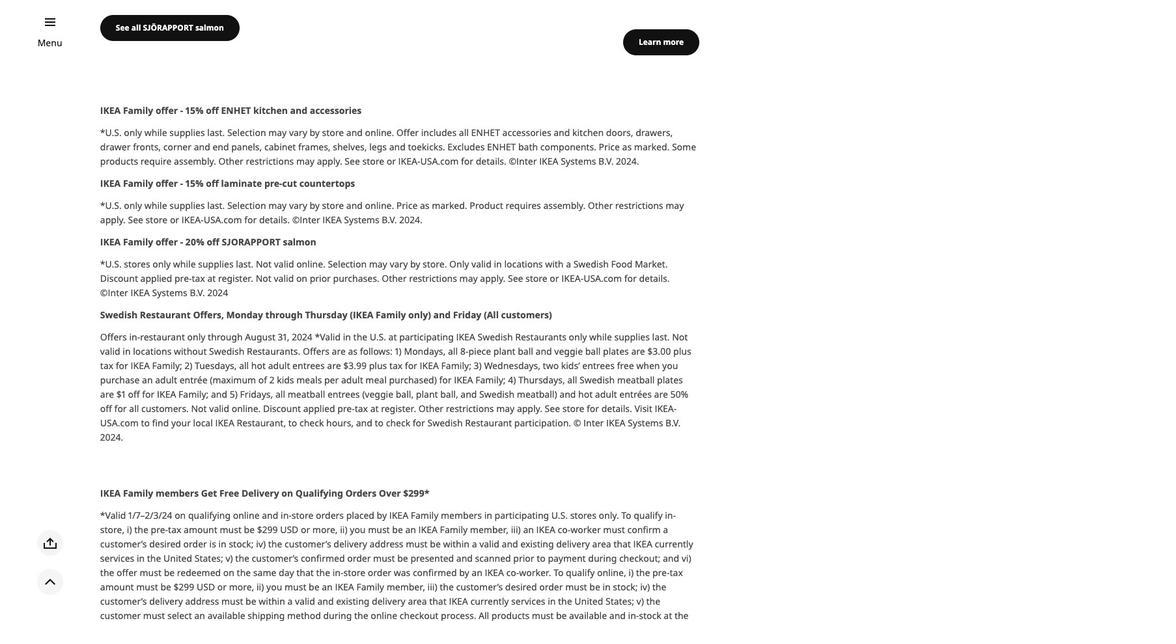 Task type: describe. For each thing, give the bounding box(es) containing it.
0 horizontal spatial qualify
[[566, 566, 595, 579]]

1 vertical spatial that
[[296, 566, 314, 579]]

menu
[[38, 36, 62, 49]]

in down 'online,'
[[603, 581, 611, 593]]

swedish up purchase
[[100, 309, 137, 321]]

3)
[[474, 359, 482, 372]]

select
[[167, 609, 192, 621]]

ikea inside *u.s. only while supplies last. selection may vary by store and online. offer includes all enhet accessories and kitchen doors, drawers, drawer fronts, corner and end panels, cabinet frames, shelves, legs and toekicks. excludes enhet bath components. price as marked. some products require assembly. other restrictions may apply. see store or ikea-usa.com for details. ©inter ikea systems b.v. 2024.
[[539, 155, 558, 168]]

1 horizontal spatial you
[[350, 523, 366, 536]]

checkout;
[[619, 552, 660, 564]]

thursdays,
[[518, 374, 565, 386]]

and right hours,
[[356, 417, 372, 429]]

©inter inside *u.s. only while supplies last. selection may vary by store and online. price as marked. product requires assembly. other restrictions may apply. see store or ikea-usa.com for details. ©inter ikea systems b.v. 2024.
[[292, 214, 320, 226]]

are up per
[[327, 359, 341, 372]]

0 horizontal spatial plant
[[416, 388, 438, 400]]

customer's up customer
[[100, 595, 147, 607]]

and right only)
[[433, 309, 451, 321]]

ikea family offer - 15% off enhet kitchen and accessories
[[100, 104, 362, 117]]

to down (veggie
[[375, 417, 384, 429]]

to left find
[[141, 417, 150, 429]]

(all
[[484, 309, 499, 321]]

swedish restaurant offers, monday through thursday (ikea family only) and friday (all customers)
[[100, 309, 552, 321]]

0 vertical spatial during
[[588, 552, 617, 564]]

15% for laminate
[[185, 177, 204, 190]]

products inside *u.s. only while supplies last. selection may vary by store and online. offer includes all enhet accessories and kitchen doors, drawers, drawer fronts, corner and end panels, cabinet frames, shelves, legs and toekicks. excludes enhet bath components. price as marked. some products require assembly. other restrictions may apply. see store or ikea-usa.com for details. ©inter ikea systems b.v. 2024.
[[100, 155, 138, 168]]

and down 3)
[[461, 388, 477, 400]]

presented
[[410, 552, 454, 564]]

all left customers.
[[129, 402, 139, 415]]

1 horizontal spatial meatball
[[617, 374, 655, 386]]

online. inside offers in-restaurant only through august 31, 2024 *valid in the u.s. at participating ikea swedish restaurants only while supplies last. not valid in locations without swedish restaurants. offers are as follows: 1) mondays, all 8-piece plant ball and veggie ball plates are $3.00 plus tax for ikea family; 2) tuesdays, all hot adult entrees are $3.99 plus tax for ikea family; 3) wednesdays, two kids' entrees free when you purchase an adult entrée (maximum of 2 kids meals per adult meal purchased) for ikea family; 4) thursdays, all swedish meatball plates are $1 off for ikea family; and 5) fridays, all meatball entrees (veggie ball, plant ball, and swedish meatball) and hot adult entrées are 50% off for all customers. not valid online. discount applied pre-tax at register. other restrictions may apply. see store for details. visit ikea- usa.com to find your local ikea restaurant, to check hours, and to check for swedish restaurant participation. © inter ikea systems b.v. 2024.
[[232, 402, 261, 415]]

delivery down was
[[372, 595, 405, 607]]

and left vi)
[[663, 552, 679, 564]]

through for monday
[[265, 309, 303, 321]]

vary for frames,
[[289, 127, 307, 139]]

or down 'redeemed'
[[217, 581, 227, 593]]

toekicks.
[[408, 141, 445, 153]]

*u.s. for *u.s. only while supplies last. selection may vary by store and online. price as marked. product requires assembly. other restrictions may apply. see store or ikea-usa.com for details. ©inter ikea systems b.v. 2024.
[[100, 199, 122, 212]]

and inside *u.s. only while supplies last. selection may vary by store and online. price as marked. product requires assembly. other restrictions may apply. see store or ikea-usa.com for details. ©inter ikea systems b.v. 2024.
[[346, 199, 363, 212]]

doors,
[[606, 127, 633, 139]]

0 horizontal spatial usd
[[197, 581, 215, 593]]

all down kids
[[275, 388, 285, 400]]

0 vertical spatial v)
[[226, 552, 233, 564]]

family; down the entrée
[[178, 388, 209, 400]]

meal
[[365, 374, 387, 386]]

discount inside offers in-restaurant only through august 31, 2024 *valid in the u.s. at participating ikea swedish restaurants only while supplies last. not valid in locations without swedish restaurants. offers are as follows: 1) mondays, all 8-piece plant ball and veggie ball plates are $3.00 plus tax for ikea family; 2) tuesdays, all hot adult entrees are $3.99 plus tax for ikea family; 3) wednesdays, two kids' entrees free when you purchase an adult entrée (maximum of 2 kids meals per adult meal purchased) for ikea family; 4) thursdays, all swedish meatball plates are $1 off for ikea family; and 5) fridays, all meatball entrees (veggie ball, plant ball, and swedish meatball) and hot adult entrées are 50% off for all customers. not valid online. discount applied pre-tax at register. other restrictions may apply. see store for details. visit ikea- usa.com to find your local ikea restaurant, to check hours, and to check for swedish restaurant participation. © inter ikea systems b.v. 2024.
[[263, 402, 301, 415]]

order down placed
[[347, 552, 371, 564]]

on right 'redeemed'
[[223, 566, 234, 579]]

worker.
[[519, 566, 551, 579]]

be up was
[[397, 552, 408, 564]]

menu button
[[38, 36, 62, 50]]

in up purchase
[[123, 345, 131, 358]]

0 vertical spatial to
[[621, 509, 631, 522]]

2 vertical spatial enhet
[[487, 141, 516, 153]]

ikea- inside *u.s. only while supplies last. selection may vary by store and online. offer includes all enhet accessories and kitchen doors, drawers, drawer fronts, corner and end panels, cabinet frames, shelves, legs and toekicks. excludes enhet bath components. price as marked. some products require assembly. other restrictions may apply. see store or ikea-usa.com for details. ©inter ikea systems b.v. 2024.
[[398, 155, 420, 168]]

8-
[[460, 345, 468, 358]]

as inside *u.s. only while supplies last. selection may vary by store and online. price as marked. product requires assembly. other restrictions may apply. see store or ikea-usa.com for details. ©inter ikea systems b.v. 2024.
[[420, 199, 429, 212]]

only up without
[[187, 331, 205, 343]]

to inside *valid 1/7–2/3/24 on qualifying online and in-store orders placed by ikea family members in participating u.s. stores only. to qualify in- store, i) the pre-tax amount must be $299 usd or more, ii) you must be an ikea family member, iii) an ikea co-worker must confirm a customer's desired order is in stock; iv) the customer's delivery address must be within a valid and existing delivery area that ikea currently services in the united states; v) the customer's confirmed order must be presented and scanned prior to payment during checkout; and vi) the offer must be redeemed on the same day that the in-store order was confirmed by an ikea co-worker. to qualify online, i) the pre-tax amount must be $299 usd or more, ii) you must be an ikea family member, iii) the customer's desired order must be in stock; iv) the customer's delivery address must be within a valid and existing delivery area that ikea currently services in the united states; v) the customer must select an available shipping method during the online checkout process. all products must be available and in-stock
[[537, 552, 545, 564]]

1 horizontal spatial v)
[[637, 595, 644, 607]]

in- down ikea family members get free delivery on qualifying orders over $299*
[[281, 509, 292, 522]]

1 vertical spatial more,
[[229, 581, 254, 593]]

0 vertical spatial iii)
[[511, 523, 521, 536]]

1 vertical spatial i)
[[629, 566, 634, 579]]

delivery down placed
[[334, 538, 367, 550]]

while inside offers in-restaurant only through august 31, 2024 *valid in the u.s. at participating ikea swedish restaurants only while supplies last. not valid in locations without swedish restaurants. offers are as follows: 1) mondays, all 8-piece plant ball and veggie ball plates are $3.00 plus tax for ikea family; 2) tuesdays, all hot adult entrees are $3.99 plus tax for ikea family; 3) wednesdays, two kids' entrees free when you purchase an adult entrée (maximum of 2 kids meals per adult meal purchased) for ikea family; 4) thursdays, all swedish meatball plates are $1 off for ikea family; and 5) fridays, all meatball entrees (veggie ball, plant ball, and swedish meatball) and hot adult entrées are 50% off for all customers. not valid online. discount applied pre-tax at register. other restrictions may apply. see store for details. visit ikea- usa.com to find your local ikea restaurant, to check hours, and to check for swedish restaurant participation. © inter ikea systems b.v. 2024.
[[589, 331, 612, 343]]

1 horizontal spatial address
[[370, 538, 403, 550]]

over
[[379, 487, 401, 499]]

tax down 1/7–2/3/24
[[168, 523, 181, 536]]

for down $1
[[114, 402, 127, 415]]

store up shelves, on the top left
[[322, 127, 344, 139]]

*valid 1/7–2/3/24 on qualifying online and in-store orders placed by ikea family members in participating u.s. stores only. to qualify in- store, i) the pre-tax amount must be $299 usd or more, ii) you must be an ikea family member, iii) an ikea co-worker must confirm a customer's desired order is in stock; iv) the customer's delivery address must be within a valid and existing delivery area that ikea currently services in the united states; v) the customer's confirmed order must be presented and scanned prior to payment during checkout; and vi) the offer must be redeemed on the same day that the in-store order was confirmed by an ikea co-worker. to qualify online, i) the pre-tax amount must be $299 usd or more, ii) you must be an ikea family member, iii) the customer's desired order must be in stock; iv) the customer's delivery address must be within a valid and existing delivery area that ikea currently services in the united states; v) the customer must select an available shipping method during the online checkout process. all products must be available and in-stock
[[100, 509, 696, 621]]

restrictions inside *u.s. only while supplies last. selection may vary by store and online. price as marked. product requires assembly. other restrictions may apply. see store or ikea-usa.com for details. ©inter ikea systems b.v. 2024.
[[615, 199, 663, 212]]

learn
[[639, 37, 661, 48]]

in- down checkout;
[[628, 609, 639, 621]]

ikea- inside offers in-restaurant only through august 31, 2024 *valid in the u.s. at participating ikea swedish restaurants only while supplies last. not valid in locations without swedish restaurants. offers are as follows: 1) mondays, all 8-piece plant ball and veggie ball plates are $3.00 plus tax for ikea family; 2) tuesdays, all hot adult entrees are $3.99 plus tax for ikea family; 3) wednesdays, two kids' entrees free when you purchase an adult entrée (maximum of 2 kids meals per adult meal purchased) for ikea family; 4) thursdays, all swedish meatball plates are $1 off for ikea family; and 5) fridays, all meatball entrees (veggie ball, plant ball, and swedish meatball) and hot adult entrées are 50% off for all customers. not valid online. discount applied pre-tax at register. other restrictions may apply. see store for details. visit ikea- usa.com to find your local ikea restaurant, to check hours, and to check for swedish restaurant participation. © inter ikea systems b.v. 2024.
[[655, 402, 677, 415]]

only)
[[408, 309, 431, 321]]

pre- down 1/7–2/3/24
[[151, 523, 168, 536]]

0 horizontal spatial services
[[100, 552, 134, 564]]

tax down (veggie
[[355, 402, 368, 415]]

and down ikea family members get free delivery on qualifying orders over $299*
[[262, 509, 278, 522]]

0 horizontal spatial member,
[[387, 581, 425, 593]]

0 horizontal spatial entrees
[[292, 359, 325, 372]]

0 horizontal spatial $299
[[174, 581, 194, 593]]

systems inside offers in-restaurant only through august 31, 2024 *valid in the u.s. at participating ikea swedish restaurants only while supplies last. not valid in locations without swedish restaurants. offers are as follows: 1) mondays, all 8-piece plant ball and veggie ball plates are $3.00 plus tax for ikea family; 2) tuesdays, all hot adult entrees are $3.99 plus tax for ikea family; 3) wednesdays, two kids' entrees free when you purchase an adult entrée (maximum of 2 kids meals per adult meal purchased) for ikea family; 4) thursdays, all swedish meatball plates are $1 off for ikea family; and 5) fridays, all meatball entrees (veggie ball, plant ball, and swedish meatball) and hot adult entrées are 50% off for all customers. not valid online. discount applied pre-tax at register. other restrictions may apply. see store for details. visit ikea- usa.com to find your local ikea restaurant, to check hours, and to check for swedish restaurant participation. © inter ikea systems b.v. 2024.
[[628, 417, 663, 429]]

on left 'qualifying'
[[175, 509, 186, 522]]

details. inside '*u.s. stores only while supplies last. not valid online. selection may vary by store. only valid in locations with a swedish food market. discount applied pre-tax at register. not valid on prior purchases. other restrictions may apply. see store or ikea-usa.com for details. ©inter ikea systems b.v. 2024'
[[639, 272, 670, 285]]

see inside "see all sjörapport salmon learn more"
[[116, 22, 129, 33]]

0 vertical spatial restaurant
[[140, 309, 191, 321]]

1 vertical spatial currently
[[470, 595, 509, 607]]

order down worker.
[[539, 581, 563, 593]]

accessories inside *u.s. only while supplies last. selection may vary by store and online. offer includes all enhet accessories and kitchen doors, drawers, drawer fronts, corner and end panels, cabinet frames, shelves, legs and toekicks. excludes enhet bath components. price as marked. some products require assembly. other restrictions may apply. see store or ikea-usa.com for details. ©inter ikea systems b.v. 2024.
[[502, 127, 551, 139]]

be up select
[[160, 581, 171, 593]]

vary inside '*u.s. stores only while supplies last. not valid online. selection may vary by store. only valid in locations with a swedish food market. discount applied pre-tax at register. not valid on prior purchases. other restrictions may apply. see store or ikea-usa.com for details. ©inter ikea systems b.v. 2024'
[[390, 258, 408, 270]]

0 vertical spatial ii)
[[340, 523, 347, 536]]

for down purchased)
[[413, 417, 425, 429]]

while inside *u.s. only while supplies last. selection may vary by store and online. offer includes all enhet accessories and kitchen doors, drawers, drawer fronts, corner and end panels, cabinet frames, shelves, legs and toekicks. excludes enhet bath components. price as marked. some products require assembly. other restrictions may apply. see store or ikea-usa.com for details. ©inter ikea systems b.v. 2024.
[[144, 127, 167, 139]]

are left $1
[[100, 388, 114, 400]]

for up purchased)
[[405, 359, 417, 372]]

systems inside '*u.s. stores only while supplies last. not valid online. selection may vary by store. only valid in locations with a swedish food market. discount applied pre-tax at register. not valid on prior purchases. other restrictions may apply. see store or ikea-usa.com for details. ©inter ikea systems b.v. 2024'
[[152, 287, 187, 299]]

checkout
[[400, 609, 438, 621]]

1 ball, from the left
[[396, 388, 414, 400]]

store down countertops
[[322, 199, 344, 212]]

1 vertical spatial within
[[259, 595, 285, 607]]

payment
[[548, 552, 586, 564]]

0 horizontal spatial confirmed
[[301, 552, 345, 564]]

50%
[[670, 388, 688, 400]]

ikea family members get free delivery on qualifying orders over $299*
[[100, 487, 434, 499]]

prior inside *valid 1/7–2/3/24 on qualifying online and in-store orders placed by ikea family members in participating u.s. stores only. to qualify in- store, i) the pre-tax amount must be $299 usd or more, ii) you must be an ikea family member, iii) an ikea co-worker must confirm a customer's desired order is in stock; iv) the customer's delivery address must be within a valid and existing delivery area that ikea currently services in the united states; v) the customer's confirmed order must be presented and scanned prior to payment during checkout; and vi) the offer must be redeemed on the same day that the in-store order was confirmed by an ikea co-worker. to qualify online, i) the pre-tax amount must be $299 usd or more, ii) you must be an ikea family member, iii) the customer's desired order must be in stock; iv) the customer's delivery address must be within a valid and existing delivery area that ikea currently services in the united states; v) the customer must select an available shipping method during the online checkout process. all products must be available and in-stock
[[513, 552, 534, 564]]

tax down vi)
[[670, 566, 683, 579]]

20%
[[185, 236, 204, 248]]

2024 inside '*u.s. stores only while supplies last. not valid online. selection may vary by store. only valid in locations with a swedish food market. discount applied pre-tax at register. not valid on prior purchases. other restrictions may apply. see store or ikea-usa.com for details. ©inter ikea systems b.v. 2024'
[[207, 287, 228, 299]]

and up 'scanned'
[[502, 538, 518, 550]]

$299*
[[403, 487, 429, 499]]

locations inside offers in-restaurant only through august 31, 2024 *valid in the u.s. at participating ikea swedish restaurants only while supplies last. not valid in locations without swedish restaurants. offers are as follows: 1) mondays, all 8-piece plant ball and veggie ball plates are $3.00 plus tax for ikea family; 2) tuesdays, all hot adult entrees are $3.99 plus tax for ikea family; 3) wednesdays, two kids' entrees free when you purchase an adult entrée (maximum of 2 kids meals per adult meal purchased) for ikea family; 4) thursdays, all swedish meatball plates are $1 off for ikea family; and 5) fridays, all meatball entrees (veggie ball, plant ball, and swedish meatball) and hot adult entrées are 50% off for all customers. not valid online. discount applied pre-tax at register. other restrictions may apply. see store for details. visit ikea- usa.com to find your local ikea restaurant, to check hours, and to check for swedish restaurant participation. © inter ikea systems b.v. 2024.
[[133, 345, 171, 358]]

0 vertical spatial $299
[[257, 523, 278, 536]]

swedish down purchased)
[[427, 417, 463, 429]]

only inside *u.s. only while supplies last. selection may vary by store and online. price as marked. product requires assembly. other restrictions may apply. see store or ikea-usa.com for details. ©inter ikea systems b.v. 2024.
[[124, 199, 142, 212]]

you inside offers in-restaurant only through august 31, 2024 *valid in the u.s. at participating ikea swedish restaurants only while supplies last. not valid in locations without swedish restaurants. offers are as follows: 1) mondays, all 8-piece plant ball and veggie ball plates are $3.00 plus tax for ikea family; 2) tuesdays, all hot adult entrees are $3.99 plus tax for ikea family; 3) wednesdays, two kids' entrees free when you purchase an adult entrée (maximum of 2 kids meals per adult meal purchased) for ikea family; 4) thursdays, all swedish meatball plates are $1 off for ikea family; and 5) fridays, all meatball entrees (veggie ball, plant ball, and swedish meatball) and hot adult entrées are 50% off for all customers. not valid online. discount applied pre-tax at register. other restrictions may apply. see store for details. visit ikea- usa.com to find your local ikea restaurant, to check hours, and to check for swedish restaurant participation. © inter ikea systems b.v. 2024.
[[662, 359, 678, 372]]

off for laminate
[[206, 177, 219, 190]]

off for sjorapport
[[207, 236, 219, 248]]

meals
[[296, 374, 322, 386]]

0 horizontal spatial states;
[[195, 552, 223, 564]]

or inside *u.s. only while supplies last. selection may vary by store and online. price as marked. product requires assembly. other restrictions may apply. see store or ikea-usa.com for details. ©inter ikea systems b.v. 2024.
[[170, 214, 179, 226]]

free
[[617, 359, 634, 372]]

1 horizontal spatial entrees
[[327, 388, 360, 400]]

0 vertical spatial qualify
[[634, 509, 663, 522]]

require
[[141, 155, 172, 168]]

off down purchase
[[100, 402, 112, 415]]

thursday
[[305, 309, 347, 321]]

1 available from the left
[[207, 609, 245, 621]]

ikea- inside '*u.s. stores only while supplies last. not valid online. selection may vary by store. only valid in locations with a swedish food market. discount applied pre-tax at register. not valid on prior purchases. other restrictions may apply. see store or ikea-usa.com for details. ©inter ikea systems b.v. 2024'
[[561, 272, 584, 285]]

family; down 3)
[[475, 374, 506, 386]]

includes
[[421, 127, 457, 139]]

orders
[[316, 509, 344, 522]]

0 vertical spatial enhet
[[221, 104, 251, 117]]

adult left entrées on the bottom of page
[[595, 388, 617, 400]]

or inside *u.s. only while supplies last. selection may vary by store and online. offer includes all enhet accessories and kitchen doors, drawers, drawer fronts, corner and end panels, cabinet frames, shelves, legs and toekicks. excludes enhet bath components. price as marked. some products require assembly. other restrictions may apply. see store or ikea-usa.com for details. ©inter ikea systems b.v. 2024.
[[387, 155, 396, 168]]

systems inside *u.s. only while supplies last. selection may vary by store and online. offer includes all enhet accessories and kitchen doors, drawers, drawer fronts, corner and end panels, cabinet frames, shelves, legs and toekicks. excludes enhet bath components. price as marked. some products require assembly. other restrictions may apply. see store or ikea-usa.com for details. ©inter ikea systems b.v. 2024.
[[561, 155, 596, 168]]

see inside *u.s. only while supplies last. selection may vary by store and online. price as marked. product requires assembly. other restrictions may apply. see store or ikea-usa.com for details. ©inter ikea systems b.v. 2024.
[[128, 214, 143, 226]]

more
[[663, 37, 684, 48]]

0 vertical spatial stock;
[[229, 538, 254, 550]]

1 horizontal spatial hot
[[578, 388, 593, 400]]

be down payment
[[556, 609, 567, 621]]

1 horizontal spatial online
[[371, 609, 397, 621]]

order left was
[[368, 566, 391, 579]]

friday
[[453, 309, 481, 321]]

offer for enhet
[[156, 104, 178, 117]]

all
[[479, 609, 489, 621]]

0 horizontal spatial amount
[[100, 581, 134, 593]]

local
[[193, 417, 213, 429]]

2 check from the left
[[386, 417, 410, 429]]

1 horizontal spatial states;
[[606, 595, 634, 607]]

offer
[[396, 127, 419, 139]]

store.
[[423, 258, 447, 270]]

0 horizontal spatial plus
[[369, 359, 387, 372]]

may down only
[[459, 272, 478, 285]]

2 horizontal spatial at
[[388, 331, 397, 343]]

all left 8-
[[448, 345, 458, 358]]

kids'
[[561, 359, 580, 372]]

for up customers.
[[142, 388, 155, 400]]

components.
[[540, 141, 596, 153]]

are up $3.99
[[332, 345, 346, 358]]

1 horizontal spatial iv)
[[640, 581, 650, 593]]

©inter inside '*u.s. stores only while supplies last. not valid online. selection may vary by store. only valid in locations with a swedish food market. discount applied pre-tax at register. not valid on prior purchases. other restrictions may apply. see store or ikea-usa.com for details. ©inter ikea systems b.v. 2024'
[[100, 287, 128, 299]]

1 horizontal spatial offers
[[303, 345, 329, 358]]

0 vertical spatial online
[[233, 509, 260, 522]]

price inside *u.s. only while supplies last. selection may vary by store and online. offer includes all enhet accessories and kitchen doors, drawers, drawer fronts, corner and end panels, cabinet frames, shelves, legs and toekicks. excludes enhet bath components. price as marked. some products require assembly. other restrictions may apply. see store or ikea-usa.com for details. ©inter ikea systems b.v. 2024.
[[599, 141, 620, 153]]

in- right only.
[[665, 509, 676, 522]]

purchased)
[[389, 374, 437, 386]]

may up cabinet
[[268, 127, 287, 139]]

purchase
[[100, 374, 140, 386]]

be left 'redeemed'
[[164, 566, 175, 579]]

while inside *u.s. only while supplies last. selection may vary by store and online. price as marked. product requires assembly. other restrictions may apply. see store or ikea-usa.com for details. ©inter ikea systems b.v. 2024.
[[144, 199, 167, 212]]

customer's up 'same'
[[252, 552, 298, 564]]

register. inside '*u.s. stores only while supplies last. not valid online. selection may vary by store. only valid in locations with a swedish food market. discount applied pre-tax at register. not valid on prior purchases. other restrictions may apply. see store or ikea-usa.com for details. ©inter ikea systems b.v. 2024'
[[218, 272, 253, 285]]

assembly. inside *u.s. only while supplies last. selection may vary by store and online. offer includes all enhet accessories and kitchen doors, drawers, drawer fronts, corner and end panels, cabinet frames, shelves, legs and toekicks. excludes enhet bath components. price as marked. some products require assembly. other restrictions may apply. see store or ikea-usa.com for details. ©inter ikea systems b.v. 2024.
[[174, 155, 216, 168]]

0 horizontal spatial i)
[[127, 523, 132, 536]]

pre- inside offers in-restaurant only through august 31, 2024 *valid in the u.s. at participating ikea swedish restaurants only while supplies last. not valid in locations without swedish restaurants. offers are as follows: 1) mondays, all 8-piece plant ball and veggie ball plates are $3.00 plus tax for ikea family; 2) tuesdays, all hot adult entrees are $3.99 plus tax for ikea family; 3) wednesdays, two kids' entrees free when you purchase an adult entrée (maximum of 2 kids meals per adult meal purchased) for ikea family; 4) thursdays, all swedish meatball plates are $1 off for ikea family; and 5) fridays, all meatball entrees (veggie ball, plant ball, and swedish meatball) and hot adult entrées are 50% off for all customers. not valid online. discount applied pre-tax at register. other restrictions may apply. see store for details. visit ikea- usa.com to find your local ikea restaurant, to check hours, and to check for swedish restaurant participation. © inter ikea systems b.v. 2024.
[[337, 402, 355, 415]]

0 horizontal spatial offers
[[100, 331, 127, 343]]

1 horizontal spatial existing
[[520, 538, 554, 550]]

or inside '*u.s. stores only while supplies last. not valid online. selection may vary by store. only valid in locations with a swedish food market. discount applied pre-tax at register. not valid on prior purchases. other restrictions may apply. see store or ikea-usa.com for details. ©inter ikea systems b.v. 2024'
[[550, 272, 559, 285]]

be down over
[[392, 523, 403, 536]]

0 horizontal spatial area
[[408, 595, 427, 607]]

august
[[245, 331, 275, 343]]

meatball)
[[517, 388, 557, 400]]

0 vertical spatial that
[[614, 538, 631, 550]]

adult down $3.99
[[341, 374, 363, 386]]

and up method
[[317, 595, 334, 607]]

for right purchased)
[[439, 374, 452, 386]]

with
[[545, 258, 564, 270]]

u.s. inside offers in-restaurant only through august 31, 2024 *valid in the u.s. at participating ikea swedish restaurants only while supplies last. not valid in locations without swedish restaurants. offers are as follows: 1) mondays, all 8-piece plant ball and veggie ball plates are $3.00 plus tax for ikea family; 2) tuesdays, all hot adult entrees are $3.99 plus tax for ikea family; 3) wednesdays, two kids' entrees free when you purchase an adult entrée (maximum of 2 kids meals per adult meal purchased) for ikea family; 4) thursdays, all swedish meatball plates are $1 off for ikea family; and 5) fridays, all meatball entrees (veggie ball, plant ball, and swedish meatball) and hot adult entrées are 50% off for all customers. not valid online. discount applied pre-tax at register. other restrictions may apply. see store for details. visit ikea- usa.com to find your local ikea restaurant, to check hours, and to check for swedish restaurant participation. © inter ikea systems b.v. 2024.
[[370, 331, 386, 343]]

for inside *u.s. only while supplies last. selection may vary by store and online. price as marked. product requires assembly. other restrictions may apply. see store or ikea-usa.com for details. ©inter ikea systems b.v. 2024.
[[244, 214, 257, 226]]

1 ball from the left
[[518, 345, 533, 358]]

31,
[[278, 331, 289, 343]]

requires
[[506, 199, 541, 212]]

a up method
[[287, 595, 293, 607]]

in- right day
[[333, 566, 344, 579]]

store,
[[100, 523, 125, 536]]

details. inside *u.s. only while supplies last. selection may vary by store and online. offer includes all enhet accessories and kitchen doors, drawers, drawer fronts, corner and end panels, cabinet frames, shelves, legs and toekicks. excludes enhet bath components. price as marked. some products require assembly. other restrictions may apply. see store or ikea-usa.com for details. ©inter ikea systems b.v. 2024.
[[476, 155, 506, 168]]

1 vertical spatial services
[[511, 595, 545, 607]]

product
[[470, 199, 503, 212]]

0 vertical spatial more,
[[312, 523, 338, 536]]

ikea inside *u.s. only while supplies last. selection may vary by store and online. price as marked. product requires assembly. other restrictions may apply. see store or ikea-usa.com for details. ©inter ikea systems b.v. 2024.
[[323, 214, 342, 226]]

1 horizontal spatial plus
[[673, 345, 691, 358]]

0 horizontal spatial existing
[[336, 595, 369, 607]]

mondays,
[[404, 345, 446, 358]]

and down restaurants
[[536, 345, 552, 358]]

*valid inside *valid 1/7–2/3/24 on qualifying online and in-store orders placed by ikea family members in participating u.s. stores only. to qualify in- store, i) the pre-tax amount must be $299 usd or more, ii) you must be an ikea family member, iii) an ikea co-worker must confirm a customer's desired order is in stock; iv) the customer's delivery address must be within a valid and existing delivery area that ikea currently services in the united states; v) the customer's confirmed order must be presented and scanned prior to payment during checkout; and vi) the offer must be redeemed on the same day that the in-store order was confirmed by an ikea co-worker. to qualify online, i) the pre-tax amount must be $299 usd or more, ii) you must be an ikea family member, iii) the customer's desired order must be in stock; iv) the customer's delivery address must be within a valid and existing delivery area that ikea currently services in the united states; v) the customer must select an available shipping method during the online checkout process. all products must be available and in-stock
[[100, 509, 126, 522]]

tax down 1)
[[389, 359, 403, 372]]

was
[[394, 566, 410, 579]]

restaurant inside offers in-restaurant only through august 31, 2024 *valid in the u.s. at participating ikea swedish restaurants only while supplies last. not valid in locations without swedish restaurants. offers are as follows: 1) mondays, all 8-piece plant ball and veggie ball plates are $3.00 plus tax for ikea family; 2) tuesdays, all hot adult entrees are $3.99 plus tax for ikea family; 3) wednesdays, two kids' entrees free when you purchase an adult entrée (maximum of 2 kids meals per adult meal purchased) for ikea family; 4) thursdays, all swedish meatball plates are $1 off for ikea family; and 5) fridays, all meatball entrees (veggie ball, plant ball, and swedish meatball) and hot adult entrées are 50% off for all customers. not valid online. discount applied pre-tax at register. other restrictions may apply. see store for details. visit ikea- usa.com to find your local ikea restaurant, to check hours, and to check for swedish restaurant participation. © inter ikea systems b.v. 2024.
[[465, 417, 512, 429]]

restrictions inside *u.s. only while supplies last. selection may vary by store and online. offer includes all enhet accessories and kitchen doors, drawers, drawer fronts, corner and end panels, cabinet frames, shelves, legs and toekicks. excludes enhet bath components. price as marked. some products require assembly. other restrictions may apply. see store or ikea-usa.com for details. ©inter ikea systems b.v. 2024.
[[246, 155, 294, 168]]

in right is
[[218, 538, 226, 550]]

supplies inside offers in-restaurant only through august 31, 2024 *valid in the u.s. at participating ikea swedish restaurants only while supplies last. not valid in locations without swedish restaurants. offers are as follows: 1) mondays, all 8-piece plant ball and veggie ball plates are $3.00 plus tax for ikea family; 2) tuesdays, all hot adult entrees are $3.99 plus tax for ikea family; 3) wednesdays, two kids' entrees free when you purchase an adult entrée (maximum of 2 kids meals per adult meal purchased) for ikea family; 4) thursdays, all swedish meatball plates are $1 off for ikea family; and 5) fridays, all meatball entrees (veggie ball, plant ball, and swedish meatball) and hot adult entrées are 50% off for all customers. not valid online. discount applied pre-tax at register. other restrictions may apply. see store for details. visit ikea- usa.com to find your local ikea restaurant, to check hours, and to check for swedish restaurant participation. © inter ikea systems b.v. 2024.
[[614, 331, 650, 343]]

off for enhet
[[206, 104, 219, 117]]

online. inside '*u.s. stores only while supplies last. not valid online. selection may vary by store. only valid in locations with a swedish food market. discount applied pre-tax at register. not valid on prior purchases. other restrictions may apply. see store or ikea-usa.com for details. ©inter ikea systems b.v. 2024'
[[296, 258, 325, 270]]

1 vertical spatial confirmed
[[413, 566, 457, 579]]

tuesdays,
[[195, 359, 237, 372]]

customer's up all on the bottom left of the page
[[456, 581, 503, 593]]

adult left the entrée
[[155, 374, 177, 386]]

are up when
[[631, 345, 645, 358]]

by inside *u.s. only while supplies last. selection may vary by store and online. offer includes all enhet accessories and kitchen doors, drawers, drawer fronts, corner and end panels, cabinet frames, shelves, legs and toekicks. excludes enhet bath components. price as marked. some products require assembly. other restrictions may apply. see store or ikea-usa.com for details. ©inter ikea systems b.v. 2024.
[[310, 127, 320, 139]]

1 horizontal spatial plant
[[493, 345, 515, 358]]

see all sjörapport salmon learn more
[[116, 22, 684, 48]]

*u.s. only while supplies last. selection may vary by store and online. price as marked. product requires assembly. other restrictions may apply. see store or ikea-usa.com for details. ©inter ikea systems b.v. 2024.
[[100, 199, 684, 226]]

may down some
[[666, 199, 684, 212]]

may down the frames,
[[296, 155, 315, 168]]

offer for sjorapport
[[156, 236, 178, 248]]

0 horizontal spatial accessories
[[310, 104, 362, 117]]

vi)
[[682, 552, 691, 564]]

1 vertical spatial to
[[554, 566, 564, 579]]

2 ball from the left
[[585, 345, 601, 358]]

a inside '*u.s. stores only while supplies last. not valid online. selection may vary by store. only valid in locations with a swedish food market. discount applied pre-tax at register. not valid on prior purchases. other restrictions may apply. see store or ikea-usa.com for details. ©inter ikea systems b.v. 2024'
[[566, 258, 571, 270]]

customer
[[100, 609, 141, 621]]

stores inside *valid 1/7–2/3/24 on qualifying online and in-store orders placed by ikea family members in participating u.s. stores only. to qualify in- store, i) the pre-tax amount must be $299 usd or more, ii) you must be an ikea family member, iii) an ikea co-worker must confirm a customer's desired order is in stock; iv) the customer's delivery address must be within a valid and existing delivery area that ikea currently services in the united states; v) the customer's confirmed order must be presented and scanned prior to payment during checkout; and vi) the offer must be redeemed on the same day that the in-store order was confirmed by an ikea co-worker. to qualify online, i) the pre-tax amount must be $299 usd or more, ii) you must be an ikea family member, iii) the customer's desired order must be in stock; iv) the customer's delivery address must be within a valid and existing delivery area that ikea currently services in the united states; v) the customer must select an available shipping method during the online checkout process. all products must be available and in-stock
[[570, 509, 596, 522]]

0 vertical spatial amount
[[184, 523, 217, 536]]

assembly. inside *u.s. only while supplies last. selection may vary by store and online. price as marked. product requires assembly. other restrictions may apply. see store or ikea-usa.com for details. ©inter ikea systems b.v. 2024.
[[543, 199, 586, 212]]

restrictions inside offers in-restaurant only through august 31, 2024 *valid in the u.s. at participating ikea swedish restaurants only while supplies last. not valid in locations without swedish restaurants. offers are as follows: 1) mondays, all 8-piece plant ball and veggie ball plates are $3.00 plus tax for ikea family; 2) tuesdays, all hot adult entrees are $3.99 plus tax for ikea family; 3) wednesdays, two kids' entrees free when you purchase an adult entrée (maximum of 2 kids meals per adult meal purchased) for ikea family; 4) thursdays, all swedish meatball plates are $1 off for ikea family; and 5) fridays, all meatball entrees (veggie ball, plant ball, and swedish meatball) and hot adult entrées are 50% off for all customers. not valid online. discount applied pre-tax at register. other restrictions may apply. see store for details. visit ikea- usa.com to find your local ikea restaurant, to check hours, and to check for swedish restaurant participation. © inter ikea systems b.v. 2024.
[[446, 402, 494, 415]]

and left 'scanned'
[[456, 552, 473, 564]]

1 horizontal spatial within
[[443, 538, 469, 550]]

1 horizontal spatial plates
[[657, 374, 683, 386]]

drawer
[[100, 141, 131, 153]]

1 horizontal spatial at
[[370, 402, 379, 415]]

all down 'kids''
[[567, 374, 577, 386]]

may down cut
[[268, 199, 287, 212]]

prior inside '*u.s. stores only while supplies last. not valid online. selection may vary by store. only valid in locations with a swedish food market. discount applied pre-tax at register. not valid on prior purchases. other restrictions may apply. see store or ikea-usa.com for details. ©inter ikea systems b.v. 2024'
[[310, 272, 331, 285]]

family; left 2) on the left bottom
[[152, 359, 182, 372]]

*u.s. only while supplies last. selection may vary by store and online. offer includes all enhet accessories and kitchen doors, drawers, drawer fronts, corner and end panels, cabinet frames, shelves, legs and toekicks. excludes enhet bath components. price as marked. some products require assembly. other restrictions may apply. see store or ikea-usa.com for details. ©inter ikea systems b.v. 2024.
[[100, 127, 696, 168]]

0 horizontal spatial during
[[323, 609, 352, 621]]

4)
[[508, 374, 516, 386]]

apply. inside *u.s. only while supplies last. selection may vary by store and online. price as marked. product requires assembly. other restrictions may apply. see store or ikea-usa.com for details. ©inter ikea systems b.v. 2024.
[[100, 214, 126, 226]]

store up ikea family offer - 20% off sjorapport salmon at the left top
[[146, 214, 168, 226]]

follows:
[[360, 345, 392, 358]]

family; down 8-
[[441, 359, 471, 372]]

swedish down 'kids''
[[580, 374, 615, 386]]

be up the shipping
[[246, 595, 256, 607]]

pre- down checkout;
[[652, 566, 670, 579]]

b.v. inside *u.s. only while supplies last. selection may vary by store and online. offer includes all enhet accessories and kitchen doors, drawers, drawer fronts, corner and end panels, cabinet frames, shelves, legs and toekicks. excludes enhet bath components. price as marked. some products require assembly. other restrictions may apply. see store or ikea-usa.com for details. ©inter ikea systems b.v. 2024.
[[598, 155, 614, 168]]

0 horizontal spatial iv)
[[256, 538, 266, 550]]

apply. inside *u.s. only while supplies last. selection may vary by store and online. offer includes all enhet accessories and kitchen doors, drawers, drawer fronts, corner and end panels, cabinet frames, shelves, legs and toekicks. excludes enhet bath components. price as marked. some products require assembly. other restrictions may apply. see store or ikea-usa.com for details. ©inter ikea systems b.v. 2024.
[[317, 155, 342, 168]]

0 horizontal spatial meatball
[[288, 388, 325, 400]]

be up presented
[[430, 538, 441, 550]]

usa.com inside offers in-restaurant only through august 31, 2024 *valid in the u.s. at participating ikea swedish restaurants only while supplies last. not valid in locations without swedish restaurants. offers are as follows: 1) mondays, all 8-piece plant ball and veggie ball plates are $3.00 plus tax for ikea family; 2) tuesdays, all hot adult entrees are $3.99 plus tax for ikea family; 3) wednesdays, two kids' entrees free when you purchase an adult entrée (maximum of 2 kids meals per adult meal purchased) for ikea family; 4) thursdays, all swedish meatball plates are $1 off for ikea family; and 5) fridays, all meatball entrees (veggie ball, plant ball, and swedish meatball) and hot adult entrées are 50% off for all customers. not valid online. discount applied pre-tax at register. other restrictions may apply. see store for details. visit ikea- usa.com to find your local ikea restaurant, to check hours, and to check for swedish restaurant participation. © inter ikea systems b.v. 2024.
[[100, 417, 139, 429]]

*valid inside offers in-restaurant only through august 31, 2024 *valid in the u.s. at participating ikea swedish restaurants only while supplies last. not valid in locations without swedish restaurants. offers are as follows: 1) mondays, all 8-piece plant ball and veggie ball plates are $3.00 plus tax for ikea family; 2) tuesdays, all hot adult entrees are $3.99 plus tax for ikea family; 3) wednesdays, two kids' entrees free when you purchase an adult entrée (maximum of 2 kids meals per adult meal purchased) for ikea family; 4) thursdays, all swedish meatball plates are $1 off for ikea family; and 5) fridays, all meatball entrees (veggie ball, plant ball, and swedish meatball) and hot adult entrées are 50% off for all customers. not valid online. discount applied pre-tax at register. other restrictions may apply. see store for details. visit ikea- usa.com to find your local ikea restaurant, to check hours, and to check for swedish restaurant participation. © inter ikea systems b.v. 2024.
[[315, 331, 341, 343]]

adult down restaurants.
[[268, 359, 290, 372]]

for up purchase
[[116, 359, 128, 372]]

for inside '*u.s. stores only while supplies last. not valid online. selection may vary by store. only valid in locations with a swedish food market. discount applied pre-tax at register. not valid on prior purchases. other restrictions may apply. see store or ikea-usa.com for details. ©inter ikea systems b.v. 2024'
[[624, 272, 637, 285]]

offers,
[[193, 309, 224, 321]]

0 vertical spatial members
[[156, 487, 199, 499]]

0 vertical spatial area
[[592, 538, 611, 550]]

by right placed
[[377, 509, 387, 522]]

restaurant,
[[237, 417, 286, 429]]

kitchen inside *u.s. only while supplies last. selection may vary by store and online. offer includes all enhet accessories and kitchen doors, drawers, drawer fronts, corner and end panels, cabinet frames, shelves, legs and toekicks. excludes enhet bath components. price as marked. some products require assembly. other restrictions may apply. see store or ikea-usa.com for details. ©inter ikea systems b.v. 2024.
[[572, 127, 604, 139]]

customers)
[[501, 309, 552, 321]]

0 vertical spatial co-
[[558, 523, 571, 536]]

as inside offers in-restaurant only through august 31, 2024 *valid in the u.s. at participating ikea swedish restaurants only while supplies last. not valid in locations without swedish restaurants. offers are as follows: 1) mondays, all 8-piece plant ball and veggie ball plates are $3.00 plus tax for ikea family; 2) tuesdays, all hot adult entrees are $3.99 plus tax for ikea family; 3) wednesdays, two kids' entrees free when you purchase an adult entrée (maximum of 2 kids meals per adult meal purchased) for ikea family; 4) thursdays, all swedish meatball plates are $1 off for ikea family; and 5) fridays, all meatball entrees (veggie ball, plant ball, and swedish meatball) and hot adult entrées are 50% off for all customers. not valid online. discount applied pre-tax at register. other restrictions may apply. see store for details. visit ikea- usa.com to find your local ikea restaurant, to check hours, and to check for swedish restaurant participation. © inter ikea systems b.v. 2024.
[[348, 345, 357, 358]]

frames,
[[298, 141, 331, 153]]

in up 'scanned'
[[484, 509, 492, 522]]

may inside offers in-restaurant only through august 31, 2024 *valid in the u.s. at participating ikea swedish restaurants only while supplies last. not valid in locations without swedish restaurants. offers are as follows: 1) mondays, all 8-piece plant ball and veggie ball plates are $3.00 plus tax for ikea family; 2) tuesdays, all hot adult entrees are $3.99 plus tax for ikea family; 3) wednesdays, two kids' entrees free when you purchase an adult entrée (maximum of 2 kids meals per adult meal purchased) for ikea family; 4) thursdays, all swedish meatball plates are $1 off for ikea family; and 5) fridays, all meatball entrees (veggie ball, plant ball, and swedish meatball) and hot adult entrées are 50% off for all customers. not valid online. discount applied pre-tax at register. other restrictions may apply. see store for details. visit ikea- usa.com to find your local ikea restaurant, to check hours, and to check for swedish restaurant participation. © inter ikea systems b.v. 2024.
[[496, 402, 515, 415]]

u.s. inside *valid 1/7–2/3/24 on qualifying online and in-store orders placed by ikea family members in participating u.s. stores only. to qualify in- store, i) the pre-tax amount must be $299 usd or more, ii) you must be an ikea family member, iii) an ikea co-worker must confirm a customer's desired order is in stock; iv) the customer's delivery address must be within a valid and existing delivery area that ikea currently services in the united states; v) the customer's confirmed order must be presented and scanned prior to payment during checkout; and vi) the offer must be redeemed on the same day that the in-store order was confirmed by an ikea co-worker. to qualify online, i) the pre-tax amount must be $299 usd or more, ii) you must be an ikea family member, iii) the customer's desired order must be in stock; iv) the customer's delivery address must be within a valid and existing delivery area that ikea currently services in the united states; v) the customer must select an available shipping method during the online checkout process. all products must be available and in-stock
[[551, 509, 568, 522]]

restaurant
[[140, 331, 185, 343]]

restrictions inside '*u.s. stores only while supplies last. not valid online. selection may vary by store. only valid in locations with a swedish food market. discount applied pre-tax at register. not valid on prior purchases. other restrictions may apply. see store or ikea-usa.com for details. ©inter ikea systems b.v. 2024'
[[409, 272, 457, 285]]

©inter inside *u.s. only while supplies last. selection may vary by store and online. offer includes all enhet accessories and kitchen doors, drawers, drawer fronts, corner and end panels, cabinet frames, shelves, legs and toekicks. excludes enhet bath components. price as marked. some products require assembly. other restrictions may apply. see store or ikea-usa.com for details. ©inter ikea systems b.v. 2024.
[[509, 155, 537, 168]]

get
[[201, 487, 217, 499]]

online,
[[597, 566, 626, 579]]

placed
[[346, 509, 374, 522]]

shelves,
[[333, 141, 367, 153]]

in down worker.
[[548, 595, 556, 607]]

1 vertical spatial united
[[574, 595, 603, 607]]

stores inside '*u.s. stores only while supplies last. not valid online. selection may vary by store. only valid in locations with a swedish food market. discount applied pre-tax at register. not valid on prior purchases. other restrictions may apply. see store or ikea-usa.com for details. ©inter ikea systems b.v. 2024'
[[124, 258, 150, 270]]

and left 5)
[[211, 388, 227, 400]]

wednesdays,
[[484, 359, 540, 372]]

0 horizontal spatial you
[[266, 581, 282, 593]]

laminate
[[221, 177, 262, 190]]

when
[[636, 359, 660, 372]]

other inside *u.s. only while supplies last. selection may vary by store and online. price as marked. product requires assembly. other restrictions may apply. see store or ikea-usa.com for details. ©inter ikea systems b.v. 2024.
[[588, 199, 613, 212]]

orders
[[345, 487, 376, 499]]

entrées
[[619, 388, 652, 400]]

of
[[258, 374, 267, 386]]

0 horizontal spatial hot
[[251, 359, 266, 372]]

see inside '*u.s. stores only while supplies last. not valid online. selection may vary by store. only valid in locations with a swedish food market. discount applied pre-tax at register. not valid on prior purchases. other restrictions may apply. see store or ikea-usa.com for details. ©inter ikea systems b.v. 2024'
[[508, 272, 523, 285]]

only inside *u.s. only while supplies last. selection may vary by store and online. offer includes all enhet accessories and kitchen doors, drawers, drawer fronts, corner and end panels, cabinet frames, shelves, legs and toekicks. excludes enhet bath components. price as marked. some products require assembly. other restrictions may apply. see store or ikea-usa.com for details. ©inter ikea systems b.v. 2024.
[[124, 127, 142, 139]]

ikea inside '*u.s. stores only while supplies last. not valid online. selection may vary by store. only valid in locations with a swedish food market. discount applied pre-tax at register. not valid on prior purchases. other restrictions may apply. see store or ikea-usa.com for details. ©inter ikea systems b.v. 2024'
[[131, 287, 150, 299]]

0 horizontal spatial co-
[[506, 566, 519, 579]]

supplies inside *u.s. only while supplies last. selection may vary by store and online. price as marked. product requires assembly. other restrictions may apply. see store or ikea-usa.com for details. ©inter ikea systems b.v. 2024.
[[169, 199, 205, 212]]

vary for details.
[[289, 199, 307, 212]]

2024. inside offers in-restaurant only through august 31, 2024 *valid in the u.s. at participating ikea swedish restaurants only while supplies last. not valid in locations without swedish restaurants. offers are as follows: 1) mondays, all 8-piece plant ball and veggie ball plates are $3.00 plus tax for ikea family; 2) tuesdays, all hot adult entrees are $3.99 plus tax for ikea family; 3) wednesdays, two kids' entrees free when you purchase an adult entrée (maximum of 2 kids meals per adult meal purchased) for ikea family; 4) thursdays, all swedish meatball plates are $1 off for ikea family; and 5) fridays, all meatball entrees (veggie ball, plant ball, and swedish meatball) and hot adult entrées are 50% off for all customers. not valid online. discount applied pre-tax at register. other restrictions may apply. see store for details. visit ikea- usa.com to find your local ikea restaurant, to check hours, and to check for swedish restaurant participation. © inter ikea systems b.v. 2024.
[[100, 431, 123, 443]]

2 ball, from the left
[[440, 388, 458, 400]]

entrée
[[179, 374, 207, 386]]

2 vertical spatial that
[[429, 595, 447, 607]]

bath
[[518, 141, 538, 153]]



Task type: locate. For each thing, give the bounding box(es) containing it.
an inside offers in-restaurant only through august 31, 2024 *valid in the u.s. at participating ikea swedish restaurants only while supplies last. not valid in locations without swedish restaurants. offers are as follows: 1) mondays, all 8-piece plant ball and veggie ball plates are $3.00 plus tax for ikea family; 2) tuesdays, all hot adult entrees are $3.99 plus tax for ikea family; 3) wednesdays, two kids' entrees free when you purchase an adult entrée (maximum of 2 kids meals per adult meal purchased) for ikea family; 4) thursdays, all swedish meatball plates are $1 off for ikea family; and 5) fridays, all meatball entrees (veggie ball, plant ball, and swedish meatball) and hot adult entrées are 50% off for all customers. not valid online. discount applied pre-tax at register. other restrictions may apply. see store for details. visit ikea- usa.com to find your local ikea restaurant, to check hours, and to check for swedish restaurant participation. © inter ikea systems b.v. 2024.
[[142, 374, 153, 386]]

3 *u.s. from the top
[[100, 258, 122, 270]]

member, up 'scanned'
[[470, 523, 509, 536]]

method
[[287, 609, 321, 621]]

same
[[253, 566, 276, 579]]

0 horizontal spatial ball
[[518, 345, 533, 358]]

2024. up '*u.s. stores only while supplies last. not valid online. selection may vary by store. only valid in locations with a swedish food market. discount applied pre-tax at register. not valid on prior purchases. other restrictions may apply. see store or ikea-usa.com for details. ©inter ikea systems b.v. 2024'
[[399, 214, 422, 226]]

swedish inside '*u.s. stores only while supplies last. not valid online. selection may vary by store. only valid in locations with a swedish food market. discount applied pre-tax at register. not valid on prior purchases. other restrictions may apply. see store or ikea-usa.com for details. ©inter ikea systems b.v. 2024'
[[573, 258, 609, 270]]

last. inside offers in-restaurant only through august 31, 2024 *valid in the u.s. at participating ikea swedish restaurants only while supplies last. not valid in locations without swedish restaurants. offers are as follows: 1) mondays, all 8-piece plant ball and veggie ball plates are $3.00 plus tax for ikea family; 2) tuesdays, all hot adult entrees are $3.99 plus tax for ikea family; 3) wednesdays, two kids' entrees free when you purchase an adult entrée (maximum of 2 kids meals per adult meal purchased) for ikea family; 4) thursdays, all swedish meatball plates are $1 off for ikea family; and 5) fridays, all meatball entrees (veggie ball, plant ball, and swedish meatball) and hot adult entrées are 50% off for all customers. not valid online. discount applied pre-tax at register. other restrictions may apply. see store for details. visit ikea- usa.com to find your local ikea restaurant, to check hours, and to check for swedish restaurant participation. © inter ikea systems b.v. 2024.
[[652, 331, 670, 343]]

$3.99
[[343, 359, 367, 372]]

1 vertical spatial iii)
[[427, 581, 437, 593]]

2 *u.s. from the top
[[100, 199, 122, 212]]

online. up swedish restaurant offers, monday through thursday (ikea family only) and friday (all customers)
[[296, 258, 325, 270]]

b.v. inside '*u.s. stores only while supplies last. not valid online. selection may vary by store. only valid in locations with a swedish food market. discount applied pre-tax at register. not valid on prior purchases. other restrictions may apply. see store or ikea-usa.com for details. ©inter ikea systems b.v. 2024'
[[190, 287, 205, 299]]

$3.00
[[647, 345, 671, 358]]

in- inside offers in-restaurant only through august 31, 2024 *valid in the u.s. at participating ikea swedish restaurants only while supplies last. not valid in locations without swedish restaurants. offers are as follows: 1) mondays, all 8-piece plant ball and veggie ball plates are $3.00 plus tax for ikea family; 2) tuesdays, all hot adult entrees are $3.99 plus tax for ikea family; 3) wednesdays, two kids' entrees free when you purchase an adult entrée (maximum of 2 kids meals per adult meal purchased) for ikea family; 4) thursdays, all swedish meatball plates are $1 off for ikea family; and 5) fridays, all meatball entrees (veggie ball, plant ball, and swedish meatball) and hot adult entrées are 50% off for all customers. not valid online. discount applied pre-tax at register. other restrictions may apply. see store for details. visit ikea- usa.com to find your local ikea restaurant, to check hours, and to check for swedish restaurant participation. © inter ikea systems b.v. 2024.
[[129, 331, 140, 343]]

0 vertical spatial price
[[599, 141, 620, 153]]

0 horizontal spatial restaurant
[[140, 309, 191, 321]]

0 vertical spatial participating
[[399, 331, 454, 343]]

- for sjorapport
[[180, 236, 183, 248]]

some
[[672, 141, 696, 153]]

salmon inside "see all sjörapport salmon learn more"
[[195, 22, 224, 33]]

through inside offers in-restaurant only through august 31, 2024 *valid in the u.s. at participating ikea swedish restaurants only while supplies last. not valid in locations without swedish restaurants. offers are as follows: 1) mondays, all 8-piece plant ball and veggie ball plates are $3.00 plus tax for ikea family; 2) tuesdays, all hot adult entrees are $3.99 plus tax for ikea family; 3) wednesdays, two kids' entrees free when you purchase an adult entrée (maximum of 2 kids meals per adult meal purchased) for ikea family; 4) thursdays, all swedish meatball plates are $1 off for ikea family; and 5) fridays, all meatball entrees (veggie ball, plant ball, and swedish meatball) and hot adult entrées are 50% off for all customers. not valid online. discount applied pre-tax at register. other restrictions may apply. see store for details. visit ikea- usa.com to find your local ikea restaurant, to check hours, and to check for swedish restaurant participation. © inter ikea systems b.v. 2024.
[[208, 331, 243, 343]]

as
[[622, 141, 632, 153], [420, 199, 429, 212], [348, 345, 357, 358]]

store inside offers in-restaurant only through august 31, 2024 *valid in the u.s. at participating ikea swedish restaurants only while supplies last. not valid in locations without swedish restaurants. offers are as follows: 1) mondays, all 8-piece plant ball and veggie ball plates are $3.00 plus tax for ikea family; 2) tuesdays, all hot adult entrees are $3.99 plus tax for ikea family; 3) wednesdays, two kids' entrees free when you purchase an adult entrée (maximum of 2 kids meals per adult meal purchased) for ikea family; 4) thursdays, all swedish meatball plates are $1 off for ikea family; and 5) fridays, all meatball entrees (veggie ball, plant ball, and swedish meatball) and hot adult entrées are 50% off for all customers. not valid online. discount applied pre-tax at register. other restrictions may apply. see store for details. visit ikea- usa.com to find your local ikea restaurant, to check hours, and to check for swedish restaurant participation. © inter ikea systems b.v. 2024.
[[562, 402, 584, 415]]

qualifying
[[188, 509, 231, 522]]

only
[[124, 127, 142, 139], [124, 199, 142, 212], [153, 258, 171, 270], [187, 331, 205, 343], [569, 331, 587, 343]]

and down 'kids''
[[560, 388, 576, 400]]

2 horizontal spatial 2024.
[[616, 155, 639, 168]]

2 vertical spatial *u.s.
[[100, 258, 122, 270]]

swedish
[[573, 258, 609, 270], [100, 309, 137, 321], [478, 331, 513, 343], [209, 345, 244, 358], [580, 374, 615, 386], [479, 388, 515, 400], [427, 417, 463, 429]]

1 vertical spatial usd
[[197, 581, 215, 593]]

the
[[353, 331, 367, 343], [134, 523, 148, 536], [268, 538, 282, 550], [147, 552, 161, 564], [235, 552, 249, 564], [100, 566, 114, 579], [237, 566, 251, 579], [316, 566, 330, 579], [636, 566, 650, 579], [440, 581, 454, 593], [652, 581, 666, 593], [558, 595, 572, 607], [646, 595, 660, 607], [354, 609, 368, 621]]

0 horizontal spatial within
[[259, 595, 285, 607]]

as inside *u.s. only while supplies last. selection may vary by store and online. offer includes all enhet accessories and kitchen doors, drawers, drawer fronts, corner and end panels, cabinet frames, shelves, legs and toekicks. excludes enhet bath components. price as marked. some products require assembly. other restrictions may apply. see store or ikea-usa.com for details. ©inter ikea systems b.v. 2024.
[[622, 141, 632, 153]]

store up '©'
[[562, 402, 584, 415]]

1)
[[395, 345, 402, 358]]

desired down 1/7–2/3/24
[[149, 538, 181, 550]]

all inside "see all sjörapport salmon learn more"
[[131, 22, 141, 33]]

discount inside '*u.s. stores only while supplies last. not valid online. selection may vary by store. only valid in locations with a swedish food market. discount applied pre-tax at register. not valid on prior purchases. other restrictions may apply. see store or ikea-usa.com for details. ©inter ikea systems b.v. 2024'
[[100, 272, 138, 285]]

2024. inside *u.s. only while supplies last. selection may vary by store and online. price as marked. product requires assembly. other restrictions may apply. see store or ikea-usa.com for details. ©inter ikea systems b.v. 2024.
[[399, 214, 422, 226]]

delivery up select
[[149, 595, 183, 607]]

or down qualifying
[[301, 523, 310, 536]]

price down the doors,
[[599, 141, 620, 153]]

1 vertical spatial qualify
[[566, 566, 595, 579]]

customers.
[[141, 402, 189, 415]]

offer down require
[[156, 177, 178, 190]]

0 vertical spatial prior
[[310, 272, 331, 285]]

0 horizontal spatial ©inter
[[100, 287, 128, 299]]

cut
[[282, 177, 297, 190]]

iii)
[[511, 523, 521, 536], [427, 581, 437, 593]]

confirmed down presented
[[413, 566, 457, 579]]

1 vertical spatial selection
[[227, 199, 266, 212]]

by inside '*u.s. stores only while supplies last. not valid online. selection may vary by store. only valid in locations with a swedish food market. discount applied pre-tax at register. not valid on prior purchases. other restrictions may apply. see store or ikea-usa.com for details. ©inter ikea systems b.v. 2024'
[[410, 258, 420, 270]]

(ikea
[[350, 309, 373, 321]]

apply. inside offers in-restaurant only through august 31, 2024 *valid in the u.s. at participating ikea swedish restaurants only while supplies last. not valid in locations without swedish restaurants. offers are as follows: 1) mondays, all 8-piece plant ball and veggie ball plates are $3.00 plus tax for ikea family; 2) tuesdays, all hot adult entrees are $3.99 plus tax for ikea family; 3) wednesdays, two kids' entrees free when you purchase an adult entrée (maximum of 2 kids meals per adult meal purchased) for ikea family; 4) thursdays, all swedish meatball plates are $1 off for ikea family; and 5) fridays, all meatball entrees (veggie ball, plant ball, and swedish meatball) and hot adult entrées are 50% off for all customers. not valid online. discount applied pre-tax at register. other restrictions may apply. see store for details. visit ikea- usa.com to find your local ikea restaurant, to check hours, and to check for swedish restaurant participation. © inter ikea systems b.v. 2024.
[[517, 402, 542, 415]]

register. inside offers in-restaurant only through august 31, 2024 *valid in the u.s. at participating ikea swedish restaurants only while supplies last. not valid in locations without swedish restaurants. offers are as follows: 1) mondays, all 8-piece plant ball and veggie ball plates are $3.00 plus tax for ikea family; 2) tuesdays, all hot adult entrees are $3.99 plus tax for ikea family; 3) wednesdays, two kids' entrees free when you purchase an adult entrée (maximum of 2 kids meals per adult meal purchased) for ikea family; 4) thursdays, all swedish meatball plates are $1 off for ikea family; and 5) fridays, all meatball entrees (veggie ball, plant ball, and swedish meatball) and hot adult entrées are 50% off for all customers. not valid online. discount applied pre-tax at register. other restrictions may apply. see store for details. visit ikea- usa.com to find your local ikea restaurant, to check hours, and to check for swedish restaurant participation. © inter ikea systems b.v. 2024.
[[381, 402, 416, 415]]

address up select
[[185, 595, 219, 607]]

in right only
[[494, 258, 502, 270]]

member,
[[470, 523, 509, 536], [387, 581, 425, 593]]

offer for laminate
[[156, 177, 178, 190]]

0 vertical spatial ©inter
[[509, 155, 537, 168]]

0 horizontal spatial address
[[185, 595, 219, 607]]

address up was
[[370, 538, 403, 550]]

day
[[279, 566, 294, 579]]

0 vertical spatial *valid
[[315, 331, 341, 343]]

see inside offers in-restaurant only through august 31, 2024 *valid in the u.s. at participating ikea swedish restaurants only while supplies last. not valid in locations without swedish restaurants. offers are as follows: 1) mondays, all 8-piece plant ball and veggie ball plates are $3.00 plus tax for ikea family; 2) tuesdays, all hot adult entrees are $3.99 plus tax for ikea family; 3) wednesdays, two kids' entrees free when you purchase an adult entrée (maximum of 2 kids meals per adult meal purchased) for ikea family; 4) thursdays, all swedish meatball plates are $1 off for ikea family; and 5) fridays, all meatball entrees (veggie ball, plant ball, and swedish meatball) and hot adult entrées are 50% off for all customers. not valid online. discount applied pre-tax at register. other restrictions may apply. see store for details. visit ikea- usa.com to find your local ikea restaurant, to check hours, and to check for swedish restaurant participation. © inter ikea systems b.v. 2024.
[[545, 402, 560, 415]]

1 vertical spatial as
[[420, 199, 429, 212]]

participating inside *valid 1/7–2/3/24 on qualifying online and in-store orders placed by ikea family members in participating u.s. stores only. to qualify in- store, i) the pre-tax amount must be $299 usd or more, ii) you must be an ikea family member, iii) an ikea co-worker must confirm a customer's desired order is in stock; iv) the customer's delivery address must be within a valid and existing delivery area that ikea currently services in the united states; v) the customer's confirmed order must be presented and scanned prior to payment during checkout; and vi) the offer must be redeemed on the same day that the in-store order was confirmed by an ikea co-worker. to qualify online, i) the pre-tax amount must be $299 usd or more, ii) you must be an ikea family member, iii) the customer's desired order must be in stock; iv) the customer's delivery address must be within a valid and existing delivery area that ikea currently services in the united states; v) the customer must select an available shipping method during the online checkout process. all products must be available and in-stock
[[495, 509, 549, 522]]

other inside *u.s. only while supplies last. selection may vary by store and online. offer includes all enhet accessories and kitchen doors, drawers, drawer fronts, corner and end panels, cabinet frames, shelves, legs and toekicks. excludes enhet bath components. price as marked. some products require assembly. other restrictions may apply. see store or ikea-usa.com for details. ©inter ikea systems b.v. 2024.
[[218, 155, 243, 168]]

0 horizontal spatial united
[[163, 552, 192, 564]]

1 horizontal spatial that
[[429, 595, 447, 607]]

1 vertical spatial prior
[[513, 552, 534, 564]]

a right confirm on the right bottom
[[663, 523, 668, 536]]

- for enhet
[[180, 104, 183, 117]]

without
[[174, 345, 207, 358]]

$299 down ikea family members get free delivery on qualifying orders over $299*
[[257, 523, 278, 536]]

supplies inside *u.s. only while supplies last. selection may vary by store and online. offer includes all enhet accessories and kitchen doors, drawers, drawer fronts, corner and end panels, cabinet frames, shelves, legs and toekicks. excludes enhet bath components. price as marked. some products require assembly. other restrictions may apply. see store or ikea-usa.com for details. ©inter ikea systems b.v. 2024.
[[169, 127, 205, 139]]

i)
[[127, 523, 132, 536], [629, 566, 634, 579]]

learn more button
[[623, 30, 699, 56]]

u.s. up follows: in the left of the page
[[370, 331, 386, 343]]

1 vertical spatial ii)
[[257, 581, 264, 593]]

vary
[[289, 127, 307, 139], [289, 199, 307, 212], [390, 258, 408, 270]]

on inside '*u.s. stores only while supplies last. not valid online. selection may vary by store. only valid in locations with a swedish food market. discount applied pre-tax at register. not valid on prior purchases. other restrictions may apply. see store or ikea-usa.com for details. ©inter ikea systems b.v. 2024'
[[296, 272, 307, 285]]

0 horizontal spatial plates
[[603, 345, 629, 358]]

through
[[265, 309, 303, 321], [208, 331, 243, 343]]

2024. inside *u.s. only while supplies last. selection may vary by store and online. offer includes all enhet accessories and kitchen doors, drawers, drawer fronts, corner and end panels, cabinet frames, shelves, legs and toekicks. excludes enhet bath components. price as marked. some products require assembly. other restrictions may apply. see store or ikea-usa.com for details. ©inter ikea systems b.v. 2024.
[[616, 155, 639, 168]]

price inside *u.s. only while supplies last. selection may vary by store and online. price as marked. product requires assembly. other restrictions may apply. see store or ikea-usa.com for details. ©inter ikea systems b.v. 2024.
[[396, 199, 418, 212]]

per
[[324, 374, 339, 386]]

0 horizontal spatial locations
[[133, 345, 171, 358]]

shipping
[[248, 609, 285, 621]]

other down purchased)
[[419, 402, 444, 415]]

be down delivery
[[244, 523, 255, 536]]

1 - from the top
[[180, 104, 183, 117]]

entrees
[[292, 359, 325, 372], [582, 359, 615, 372], [327, 388, 360, 400]]

online. inside *u.s. only while supplies last. selection may vary by store and online. price as marked. product requires assembly. other restrictions may apply. see store or ikea-usa.com for details. ©inter ikea systems b.v. 2024.
[[365, 199, 394, 212]]

iv)
[[256, 538, 266, 550], [640, 581, 650, 593]]

0 vertical spatial u.s.
[[370, 331, 386, 343]]

1 horizontal spatial during
[[588, 552, 617, 564]]

1 vertical spatial participating
[[495, 509, 549, 522]]

within up presented
[[443, 538, 469, 550]]

salmon right sjorapport
[[283, 236, 316, 248]]

off right $1
[[128, 388, 140, 400]]

1 horizontal spatial currently
[[655, 538, 693, 550]]

1 vertical spatial $299
[[174, 581, 194, 593]]

*u.s. inside *u.s. only while supplies last. selection may vary by store and online. price as marked. product requires assembly. other restrictions may apply. see store or ikea-usa.com for details. ©inter ikea systems b.v. 2024.
[[100, 199, 122, 212]]

- for laminate
[[180, 177, 183, 190]]

and up components. at the top of page
[[554, 127, 570, 139]]

order left is
[[183, 538, 207, 550]]

in-
[[129, 331, 140, 343], [281, 509, 292, 522], [665, 509, 676, 522], [333, 566, 344, 579], [628, 609, 639, 621]]

*u.s. for *u.s. stores only while supplies last. not valid online. selection may vary by store. only valid in locations with a swedish food market. discount applied pre-tax at register. not valid on prior purchases. other restrictions may apply. see store or ikea-usa.com for details. ©inter ikea systems b.v. 2024
[[100, 258, 122, 270]]

excludes
[[447, 141, 485, 153]]

tax down 20%
[[192, 272, 205, 285]]

u.s. up payment
[[551, 509, 568, 522]]

marked. inside *u.s. only while supplies last. selection may vary by store and online. offer includes all enhet accessories and kitchen doors, drawers, drawer fronts, corner and end panels, cabinet frames, shelves, legs and toekicks. excludes enhet bath components. price as marked. some products require assembly. other restrictions may apply. see store or ikea-usa.com for details. ©inter ikea systems b.v. 2024.
[[634, 141, 670, 153]]

see up participation.
[[545, 402, 560, 415]]

amount
[[184, 523, 217, 536], [100, 581, 134, 593]]

restaurant
[[140, 309, 191, 321], [465, 417, 512, 429]]

1 horizontal spatial kitchen
[[572, 127, 604, 139]]

participation.
[[514, 417, 571, 429]]

see
[[116, 22, 129, 33], [345, 155, 360, 168], [128, 214, 143, 226], [508, 272, 523, 285], [545, 402, 560, 415]]

are
[[332, 345, 346, 358], [631, 345, 645, 358], [327, 359, 341, 372], [100, 388, 114, 400], [654, 388, 668, 400]]

0 vertical spatial hot
[[251, 359, 266, 372]]

0 vertical spatial accessories
[[310, 104, 362, 117]]

1 horizontal spatial price
[[599, 141, 620, 153]]

locations down restaurant
[[133, 345, 171, 358]]

1 vertical spatial v)
[[637, 595, 644, 607]]

accessories up bath
[[502, 127, 551, 139]]

systems
[[561, 155, 596, 168], [344, 214, 379, 226], [152, 287, 187, 299], [628, 417, 663, 429]]

only down require
[[124, 199, 142, 212]]

1 horizontal spatial ball
[[585, 345, 601, 358]]

1 horizontal spatial confirmed
[[413, 566, 457, 579]]

to down payment
[[554, 566, 564, 579]]

plus
[[673, 345, 691, 358], [369, 359, 387, 372]]

through for only
[[208, 331, 243, 343]]

by up process.
[[459, 566, 469, 579]]

*u.s. inside *u.s. only while supplies last. selection may vary by store and online. offer includes all enhet accessories and kitchen doors, drawers, drawer fronts, corner and end panels, cabinet frames, shelves, legs and toekicks. excludes enhet bath components. price as marked. some products require assembly. other restrictions may apply. see store or ikea-usa.com for details. ©inter ikea systems b.v. 2024.
[[100, 127, 122, 139]]

0 vertical spatial member,
[[470, 523, 509, 536]]

sjorapport
[[222, 236, 280, 248]]

0 vertical spatial marked.
[[634, 141, 670, 153]]

locations inside '*u.s. stores only while supplies last. not valid online. selection may vary by store. only valid in locations with a swedish food market. discount applied pre-tax at register. not valid on prior purchases. other restrictions may apply. see store or ikea-usa.com for details. ©inter ikea systems b.v. 2024'
[[504, 258, 543, 270]]

selection inside '*u.s. stores only while supplies last. not valid online. selection may vary by store. only valid in locations with a swedish food market. discount applied pre-tax at register. not valid on prior purchases. other restrictions may apply. see store or ikea-usa.com for details. ©inter ikea systems b.v. 2024'
[[328, 258, 367, 270]]

online
[[233, 509, 260, 522], [371, 609, 397, 621]]

2 vertical spatial you
[[266, 581, 282, 593]]

at up 1)
[[388, 331, 397, 343]]

2 horizontal spatial that
[[614, 538, 631, 550]]

b.v. down the doors,
[[598, 155, 614, 168]]

check
[[299, 417, 324, 429], [386, 417, 410, 429]]

0 horizontal spatial discount
[[100, 272, 138, 285]]

qualify down payment
[[566, 566, 595, 579]]

5)
[[230, 388, 238, 400]]

2 - from the top
[[180, 177, 183, 190]]

details. up sjorapport
[[259, 214, 290, 226]]

0 horizontal spatial members
[[156, 487, 199, 499]]

apply.
[[317, 155, 342, 168], [100, 214, 126, 226], [480, 272, 505, 285], [517, 402, 542, 415]]

1 *u.s. from the top
[[100, 127, 122, 139]]

panels,
[[231, 141, 262, 153]]

co- up payment
[[558, 523, 571, 536]]

only
[[449, 258, 469, 270]]

store down 'legs'
[[362, 155, 384, 168]]

$299
[[257, 523, 278, 536], [174, 581, 194, 593]]

only.
[[599, 509, 619, 522]]

usd down 'redeemed'
[[197, 581, 215, 593]]

0 horizontal spatial ii)
[[257, 581, 264, 593]]

fridays,
[[240, 388, 273, 400]]

within
[[443, 538, 469, 550], [259, 595, 285, 607]]

family;
[[152, 359, 182, 372], [441, 359, 471, 372], [475, 374, 506, 386], [178, 388, 209, 400]]

tax up purchase
[[100, 359, 113, 372]]

1 vertical spatial through
[[208, 331, 243, 343]]

applied inside offers in-restaurant only through august 31, 2024 *valid in the u.s. at participating ikea swedish restaurants only while supplies last. not valid in locations without swedish restaurants. offers are as follows: 1) mondays, all 8-piece plant ball and veggie ball plates are $3.00 plus tax for ikea family; 2) tuesdays, all hot adult entrees are $3.99 plus tax for ikea family; 3) wednesdays, two kids' entrees free when you purchase an adult entrée (maximum of 2 kids meals per adult meal purchased) for ikea family; 4) thursdays, all swedish meatball plates are $1 off for ikea family; and 5) fridays, all meatball entrees (veggie ball, plant ball, and swedish meatball) and hot adult entrées are 50% off for all customers. not valid online. discount applied pre-tax at register. other restrictions may apply. see store for details. visit ikea- usa.com to find your local ikea restaurant, to check hours, and to check for swedish restaurant participation. © inter ikea systems b.v. 2024.
[[303, 402, 335, 415]]

united up 'redeemed'
[[163, 552, 192, 564]]

supplies down ikea family offer - 20% off sjorapport salmon at the left top
[[198, 258, 234, 270]]

0 horizontal spatial price
[[396, 199, 418, 212]]

- down corner
[[180, 177, 183, 190]]

other inside offers in-restaurant only through august 31, 2024 *valid in the u.s. at participating ikea swedish restaurants only while supplies last. not valid in locations without swedish restaurants. offers are as follows: 1) mondays, all 8-piece plant ball and veggie ball plates are $3.00 plus tax for ikea family; 2) tuesdays, all hot adult entrees are $3.99 plus tax for ikea family; 3) wednesdays, two kids' entrees free when you purchase an adult entrée (maximum of 2 kids meals per adult meal purchased) for ikea family; 4) thursdays, all swedish meatball plates are $1 off for ikea family; and 5) fridays, all meatball entrees (veggie ball, plant ball, and swedish meatball) and hot adult entrées are 50% off for all customers. not valid online. discount applied pre-tax at register. other restrictions may apply. see store for details. visit ikea- usa.com to find your local ikea restaurant, to check hours, and to check for swedish restaurant participation. © inter ikea systems b.v. 2024.
[[419, 402, 444, 415]]

usa.com inside *u.s. only while supplies last. selection may vary by store and online. offer includes all enhet accessories and kitchen doors, drawers, drawer fronts, corner and end panels, cabinet frames, shelves, legs and toekicks. excludes enhet bath components. price as marked. some products require assembly. other restrictions may apply. see store or ikea-usa.com for details. ©inter ikea systems b.v. 2024.
[[420, 155, 459, 168]]

may down 4)
[[496, 402, 515, 415]]

0 horizontal spatial desired
[[149, 538, 181, 550]]

for inside *u.s. only while supplies last. selection may vary by store and online. offer includes all enhet accessories and kitchen doors, drawers, drawer fronts, corner and end panels, cabinet frames, shelves, legs and toekicks. excludes enhet bath components. price as marked. some products require assembly. other restrictions may apply. see store or ikea-usa.com for details. ©inter ikea systems b.v. 2024.
[[461, 155, 473, 168]]

applied up hours,
[[303, 402, 335, 415]]

*u.s. for *u.s. only while supplies last. selection may vary by store and online. offer includes all enhet accessories and kitchen doors, drawers, drawer fronts, corner and end panels, cabinet frames, shelves, legs and toekicks. excludes enhet bath components. price as marked. some products require assembly. other restrictions may apply. see store or ikea-usa.com for details. ©inter ikea systems b.v. 2024.
[[100, 127, 122, 139]]

piece
[[468, 345, 491, 358]]

last. inside '*u.s. stores only while supplies last. not valid online. selection may vary by store. only valid in locations with a swedish food market. discount applied pre-tax at register. not valid on prior purchases. other restrictions may apply. see store or ikea-usa.com for details. ©inter ikea systems b.v. 2024'
[[236, 258, 253, 270]]

corner
[[163, 141, 191, 153]]

members inside *valid 1/7–2/3/24 on qualifying online and in-store orders placed by ikea family members in participating u.s. stores only. to qualify in- store, i) the pre-tax amount must be $299 usd or more, ii) you must be an ikea family member, iii) an ikea co-worker must confirm a customer's desired order is in stock; iv) the customer's delivery address must be within a valid and existing delivery area that ikea currently services in the united states; v) the customer's confirmed order must be presented and scanned prior to payment during checkout; and vi) the offer must be redeemed on the same day that the in-store order was confirmed by an ikea co-worker. to qualify online, i) the pre-tax amount must be $299 usd or more, ii) you must be an ikea family member, iii) the customer's desired order must be in stock; iv) the customer's delivery address must be within a valid and existing delivery area that ikea currently services in the united states; v) the customer must select an available shipping method during the online checkout process. all products must be available and in-stock
[[441, 509, 482, 522]]

see down require
[[128, 214, 143, 226]]

0 vertical spatial currently
[[655, 538, 693, 550]]

countertops
[[299, 177, 355, 190]]

pre- inside '*u.s. stores only while supplies last. not valid online. selection may vary by store. only valid in locations with a swedish food market. discount applied pre-tax at register. not valid on prior purchases. other restrictions may apply. see store or ikea-usa.com for details. ©inter ikea systems b.v. 2024'
[[175, 272, 192, 285]]

1 vertical spatial salmon
[[283, 236, 316, 248]]

ikea- inside *u.s. only while supplies last. selection may vary by store and online. price as marked. product requires assembly. other restrictions may apply. see store or ikea-usa.com for details. ©inter ikea systems b.v. 2024.
[[182, 214, 204, 226]]

0 vertical spatial usd
[[280, 523, 298, 536]]

usa.com inside '*u.s. stores only while supplies last. not valid online. selection may vary by store. only valid in locations with a swedish food market. discount applied pre-tax at register. not valid on prior purchases. other restrictions may apply. see store or ikea-usa.com for details. ©inter ikea systems b.v. 2024'
[[584, 272, 622, 285]]

2 available from the left
[[569, 609, 607, 621]]

0 horizontal spatial that
[[296, 566, 314, 579]]

for down excludes
[[461, 155, 473, 168]]

0 vertical spatial -
[[180, 104, 183, 117]]

and down "offer"
[[389, 141, 406, 153]]

while
[[144, 127, 167, 139], [144, 199, 167, 212], [173, 258, 196, 270], [589, 331, 612, 343]]

b.v.
[[598, 155, 614, 168], [382, 214, 397, 226], [190, 287, 205, 299], [665, 417, 681, 429]]

a
[[566, 258, 571, 270], [663, 523, 668, 536], [472, 538, 477, 550], [287, 595, 293, 607]]

online.
[[365, 127, 394, 139], [365, 199, 394, 212], [296, 258, 325, 270], [232, 402, 261, 415]]

swedish down 4)
[[479, 388, 515, 400]]

qualifying
[[295, 487, 343, 499]]

at down (veggie
[[370, 402, 379, 415]]

at up the offers,
[[207, 272, 216, 285]]

all up (maximum
[[239, 359, 249, 372]]

participating inside offers in-restaurant only through august 31, 2024 *valid in the u.s. at participating ikea swedish restaurants only while supplies last. not valid in locations without swedish restaurants. offers are as follows: 1) mondays, all 8-piece plant ball and veggie ball plates are $3.00 plus tax for ikea family; 2) tuesdays, all hot adult entrees are $3.99 plus tax for ikea family; 3) wednesdays, two kids' entrees free when you purchase an adult entrée (maximum of 2 kids meals per adult meal purchased) for ikea family; 4) thursdays, all swedish meatball plates are $1 off for ikea family; and 5) fridays, all meatball entrees (veggie ball, plant ball, and swedish meatball) and hot adult entrées are 50% off for all customers. not valid online. discount applied pre-tax at register. other restrictions may apply. see store for details. visit ikea- usa.com to find your local ikea restaurant, to check hours, and to check for swedish restaurant participation. © inter ikea systems b.v. 2024.
[[399, 331, 454, 343]]

offers up purchase
[[100, 331, 127, 343]]

your
[[171, 417, 191, 429]]

must
[[220, 523, 242, 536], [368, 523, 390, 536], [603, 523, 625, 536], [406, 538, 428, 550], [373, 552, 395, 564], [140, 566, 161, 579], [136, 581, 158, 593], [285, 581, 306, 593], [565, 581, 587, 593], [221, 595, 243, 607], [143, 609, 165, 621], [532, 609, 554, 621]]

qualify up confirm on the right bottom
[[634, 509, 663, 522]]

assembly.
[[174, 155, 216, 168], [543, 199, 586, 212]]

and up shelves, on the top left
[[346, 127, 363, 139]]

store left orders
[[292, 509, 313, 522]]

marked. inside *u.s. only while supplies last. selection may vary by store and online. price as marked. product requires assembly. other restrictions may apply. see store or ikea-usa.com for details. ©inter ikea systems b.v. 2024.
[[432, 199, 467, 212]]

0 horizontal spatial kitchen
[[253, 104, 288, 117]]

applied inside '*u.s. stores only while supplies last. not valid online. selection may vary by store. only valid in locations with a swedish food market. discount applied pre-tax at register. not valid on prior purchases. other restrictions may apply. see store or ikea-usa.com for details. ©inter ikea systems b.v. 2024'
[[140, 272, 172, 285]]

selection for panels,
[[227, 127, 266, 139]]

1 check from the left
[[299, 417, 324, 429]]

more, down 'same'
[[229, 581, 254, 593]]

store inside '*u.s. stores only while supplies last. not valid online. selection may vary by store. only valid in locations with a swedish food market. discount applied pre-tax at register. not valid on prior purchases. other restrictions may apply. see store or ikea-usa.com for details. ©inter ikea systems b.v. 2024'
[[526, 272, 547, 285]]

0 horizontal spatial to
[[554, 566, 564, 579]]

1 horizontal spatial stock;
[[613, 581, 638, 593]]

1 15% from the top
[[185, 104, 204, 117]]

1 vertical spatial co-
[[506, 566, 519, 579]]

offer up corner
[[156, 104, 178, 117]]

hours,
[[326, 417, 354, 429]]

2 horizontal spatial entrees
[[582, 359, 615, 372]]

purchases.
[[333, 272, 379, 285]]

1 horizontal spatial stores
[[570, 509, 596, 522]]

0 vertical spatial 2024.
[[616, 155, 639, 168]]

selection up purchases.
[[328, 258, 367, 270]]

in down (ikea
[[343, 331, 351, 343]]

b.v. inside *u.s. only while supplies last. selection may vary by store and online. price as marked. product requires assembly. other restrictions may apply. see store or ikea-usa.com for details. ©inter ikea systems b.v. 2024.
[[382, 214, 397, 226]]

2024. down the doors,
[[616, 155, 639, 168]]

2 15% from the top
[[185, 177, 204, 190]]

last. inside *u.s. only while supplies last. selection may vary by store and online. offer includes all enhet accessories and kitchen doors, drawers, drawer fronts, corner and end panels, cabinet frames, shelves, legs and toekicks. excludes enhet bath components. price as marked. some products require assembly. other restrictions may apply. see store or ikea-usa.com for details. ©inter ikea systems b.v. 2024.
[[207, 127, 225, 139]]

through down the offers,
[[208, 331, 243, 343]]

1 vertical spatial iv)
[[640, 581, 650, 593]]

for down food
[[624, 272, 637, 285]]

selection for usa.com
[[227, 199, 266, 212]]

0 vertical spatial plates
[[603, 345, 629, 358]]

1 vertical spatial price
[[396, 199, 418, 212]]

participating up mondays,
[[399, 331, 454, 343]]

accessories up shelves, on the top left
[[310, 104, 362, 117]]

usa.com inside *u.s. only while supplies last. selection may vary by store and online. price as marked. product requires assembly. other restrictions may apply. see store or ikea-usa.com for details. ©inter ikea systems b.v. 2024.
[[204, 214, 242, 226]]

marked. left the product at the top of page
[[432, 199, 467, 212]]

restaurants
[[515, 331, 566, 343]]

(maximum
[[210, 374, 256, 386]]

(veggie
[[362, 388, 393, 400]]

1 horizontal spatial co-
[[558, 523, 571, 536]]

restrictions down 3)
[[446, 402, 494, 415]]

pre-
[[264, 177, 282, 190], [175, 272, 192, 285], [337, 402, 355, 415], [151, 523, 168, 536], [652, 566, 670, 579]]

1 vertical spatial accessories
[[502, 127, 551, 139]]

on
[[296, 272, 307, 285], [281, 487, 293, 499], [175, 509, 186, 522], [223, 566, 234, 579]]

1 vertical spatial enhet
[[471, 127, 500, 139]]

only inside '*u.s. stores only while supplies last. not valid online. selection may vary by store. only valid in locations with a swedish food market. discount applied pre-tax at register. not valid on prior purchases. other restrictions may apply. see store or ikea-usa.com for details. ©inter ikea systems b.v. 2024'
[[153, 258, 171, 270]]

1 vertical spatial meatball
[[288, 388, 325, 400]]

2 horizontal spatial ©inter
[[509, 155, 537, 168]]

1 vertical spatial states;
[[606, 595, 634, 607]]

ikea family offer - 20% off sjorapport salmon
[[100, 236, 316, 248]]

pre- right laminate
[[264, 177, 282, 190]]

2 vertical spatial -
[[180, 236, 183, 248]]

may up purchases.
[[369, 258, 387, 270]]

supplies inside '*u.s. stores only while supplies last. not valid online. selection may vary by store. only valid in locations with a swedish food market. discount applied pre-tax at register. not valid on prior purchases. other restrictions may apply. see store or ikea-usa.com for details. ©inter ikea systems b.v. 2024'
[[198, 258, 234, 270]]

15% for enhet
[[185, 104, 204, 117]]

1 horizontal spatial desired
[[505, 581, 537, 593]]

in inside '*u.s. stores only while supplies last. not valid online. selection may vary by store. only valid in locations with a swedish food market. discount applied pre-tax at register. not valid on prior purchases. other restrictions may apply. see store or ikea-usa.com for details. ©inter ikea systems b.v. 2024'
[[494, 258, 502, 270]]

plus right the $3.00
[[673, 345, 691, 358]]

at inside '*u.s. stores only while supplies last. not valid online. selection may vary by store. only valid in locations with a swedish food market. discount applied pre-tax at register. not valid on prior purchases. other restrictions may apply. see store or ikea-usa.com for details. ©inter ikea systems b.v. 2024'
[[207, 272, 216, 285]]

1 vertical spatial desired
[[505, 581, 537, 593]]

1 vertical spatial kitchen
[[572, 127, 604, 139]]

worker
[[571, 523, 601, 536]]

off
[[206, 104, 219, 117], [206, 177, 219, 190], [207, 236, 219, 248], [128, 388, 140, 400], [100, 402, 112, 415]]

tax inside '*u.s. stores only while supplies last. not valid online. selection may vary by store. only valid in locations with a swedish food market. discount applied pre-tax at register. not valid on prior purchases. other restrictions may apply. see store or ikea-usa.com for details. ©inter ikea systems b.v. 2024'
[[192, 272, 205, 285]]

market.
[[635, 258, 668, 270]]

services down the store, at the left bottom
[[100, 552, 134, 564]]

1 horizontal spatial qualify
[[634, 509, 663, 522]]

1 horizontal spatial accessories
[[502, 127, 551, 139]]

selection up the panels,
[[227, 127, 266, 139]]

and
[[290, 104, 307, 117], [346, 127, 363, 139], [554, 127, 570, 139], [194, 141, 210, 153], [389, 141, 406, 153], [346, 199, 363, 212], [433, 309, 451, 321], [536, 345, 552, 358], [211, 388, 227, 400], [461, 388, 477, 400], [560, 388, 576, 400], [356, 417, 372, 429], [262, 509, 278, 522], [502, 538, 518, 550], [456, 552, 473, 564], [663, 552, 679, 564], [317, 595, 334, 607], [609, 609, 626, 621]]

swedish up "tuesdays,"
[[209, 345, 244, 358]]

$299 down 'redeemed'
[[174, 581, 194, 593]]

details. inside *u.s. only while supplies last. selection may vary by store and online. price as marked. product requires assembly. other restrictions may apply. see store or ikea-usa.com for details. ©inter ikea systems b.v. 2024.
[[259, 214, 290, 226]]

systems down visit at the right bottom of the page
[[628, 417, 663, 429]]

1 vertical spatial 2024.
[[399, 214, 422, 226]]

ikea family offer - 15% off laminate pre-cut countertops
[[100, 177, 355, 190]]

other inside '*u.s. stores only while supplies last. not valid online. selection may vary by store. only valid in locations with a swedish food market. discount applied pre-tax at register. not valid on prior purchases. other restrictions may apply. see store or ikea-usa.com for details. ©inter ikea systems b.v. 2024'
[[382, 272, 407, 285]]

2)
[[185, 359, 192, 372]]

free
[[219, 487, 239, 499]]

©
[[573, 417, 581, 429]]

other
[[218, 155, 243, 168], [588, 199, 613, 212], [382, 272, 407, 285], [419, 402, 444, 415]]

0 vertical spatial selection
[[227, 127, 266, 139]]

drawers,
[[636, 127, 673, 139]]

1 vertical spatial address
[[185, 595, 219, 607]]

1 vertical spatial plates
[[657, 374, 683, 386]]

food
[[611, 258, 632, 270]]

0 vertical spatial i)
[[127, 523, 132, 536]]

members up presented
[[441, 509, 482, 522]]

1 horizontal spatial area
[[592, 538, 611, 550]]

1 horizontal spatial ball,
[[440, 388, 458, 400]]

for up inter
[[587, 402, 599, 415]]

offers in-restaurant only through august 31, 2024 *valid in the u.s. at participating ikea swedish restaurants only while supplies last. not valid in locations without swedish restaurants. offers are as follows: 1) mondays, all 8-piece plant ball and veggie ball plates are $3.00 plus tax for ikea family; 2) tuesdays, all hot adult entrees are $3.99 plus tax for ikea family; 3) wednesdays, two kids' entrees free when you purchase an adult entrée (maximum of 2 kids meals per adult meal purchased) for ikea family; 4) thursdays, all swedish meatball plates are $1 off for ikea family; and 5) fridays, all meatball entrees (veggie ball, plant ball, and swedish meatball) and hot adult entrées are 50% off for all customers. not valid online. discount applied pre-tax at register. other restrictions may apply. see store for details. visit ikea- usa.com to find your local ikea restaurant, to check hours, and to check for swedish restaurant participation. © inter ikea systems b.v. 2024.
[[100, 331, 691, 443]]

2024 right 31,
[[292, 331, 312, 343]]

restaurants.
[[247, 345, 300, 358]]

end
[[213, 141, 229, 153]]

0 horizontal spatial through
[[208, 331, 243, 343]]

0 vertical spatial services
[[100, 552, 134, 564]]

all inside *u.s. only while supplies last. selection may vary by store and online. offer includes all enhet accessories and kitchen doors, drawers, drawer fronts, corner and end panels, cabinet frames, shelves, legs and toekicks. excludes enhet bath components. price as marked. some products require assembly. other restrictions may apply. see store or ikea-usa.com for details. ©inter ikea systems b.v. 2024.
[[459, 127, 469, 139]]

by down countertops
[[310, 199, 320, 212]]

inter
[[583, 417, 604, 429]]

vary inside *u.s. only while supplies last. selection may vary by store and online. offer includes all enhet accessories and kitchen doors, drawers, drawer fronts, corner and end panels, cabinet frames, shelves, legs and toekicks. excludes enhet bath components. price as marked. some products require assembly. other restrictions may apply. see store or ikea-usa.com for details. ©inter ikea systems b.v. 2024.
[[289, 127, 307, 139]]

the inside offers in-restaurant only through august 31, 2024 *valid in the u.s. at participating ikea swedish restaurants only while supplies last. not valid in locations without swedish restaurants. offers are as follows: 1) mondays, all 8-piece plant ball and veggie ball plates are $3.00 plus tax for ikea family; 2) tuesdays, all hot adult entrees are $3.99 plus tax for ikea family; 3) wednesdays, two kids' entrees free when you purchase an adult entrée (maximum of 2 kids meals per adult meal purchased) for ikea family; 4) thursdays, all swedish meatball plates are $1 off for ikea family; and 5) fridays, all meatball entrees (veggie ball, plant ball, and swedish meatball) and hot adult entrées are 50% off for all customers. not valid online. discount applied pre-tax at register. other restrictions may apply. see store for details. visit ikea- usa.com to find your local ikea restaurant, to check hours, and to check for swedish restaurant participation. © inter ikea systems b.v. 2024.
[[353, 331, 367, 343]]

details. inside offers in-restaurant only through august 31, 2024 *valid in the u.s. at participating ikea swedish restaurants only while supplies last. not valid in locations without swedish restaurants. offers are as follows: 1) mondays, all 8-piece plant ball and veggie ball plates are $3.00 plus tax for ikea family; 2) tuesdays, all hot adult entrees are $3.99 plus tax for ikea family; 3) wednesdays, two kids' entrees free when you purchase an adult entrée (maximum of 2 kids meals per adult meal purchased) for ikea family; 4) thursdays, all swedish meatball plates are $1 off for ikea family; and 5) fridays, all meatball entrees (veggie ball, plant ball, and swedish meatball) and hot adult entrées are 50% off for all customers. not valid online. discount applied pre-tax at register. other restrictions may apply. see store for details. visit ikea- usa.com to find your local ikea restaurant, to check hours, and to check for swedish restaurant participation. © inter ikea systems b.v. 2024.
[[601, 402, 632, 415]]

1 vertical spatial amount
[[100, 581, 134, 593]]

3 - from the top
[[180, 236, 183, 248]]

and up the frames,
[[290, 104, 307, 117]]

1 vertical spatial *valid
[[100, 509, 126, 522]]

*u.s. inside '*u.s. stores only while supplies last. not valid online. selection may vary by store. only valid in locations with a swedish food market. discount applied pre-tax at register. not valid on prior purchases. other restrictions may apply. see store or ikea-usa.com for details. ©inter ikea systems b.v. 2024'
[[100, 258, 122, 270]]

a up 'scanned'
[[472, 538, 477, 550]]

customer's up day
[[285, 538, 331, 550]]

0 horizontal spatial assembly.
[[174, 155, 216, 168]]

1 vertical spatial 2024
[[292, 331, 312, 343]]

1 vertical spatial online
[[371, 609, 397, 621]]

2
[[269, 374, 274, 386]]

products inside *valid 1/7–2/3/24 on qualifying online and in-store orders placed by ikea family members in participating u.s. stores only. to qualify in- store, i) the pre-tax amount must be $299 usd or more, ii) you must be an ikea family member, iii) an ikea co-worker must confirm a customer's desired order is in stock; iv) the customer's delivery address must be within a valid and existing delivery area that ikea currently services in the united states; v) the customer's confirmed order must be presented and scanned prior to payment during checkout; and vi) the offer must be redeemed on the same day that the in-store order was confirmed by an ikea co-worker. to qualify online, i) the pre-tax amount must be $299 usd or more, ii) you must be an ikea family member, iii) the customer's desired order must be in stock; iv) the customer's delivery address must be within a valid and existing delivery area that ikea currently services in the united states; v) the customer must select an available shipping method during the online checkout process. all products must be available and in-stock
[[492, 609, 529, 621]]

2 horizontal spatial as
[[622, 141, 632, 153]]



Task type: vqa. For each thing, say whether or not it's contained in the screenshot.
salmon
yes



